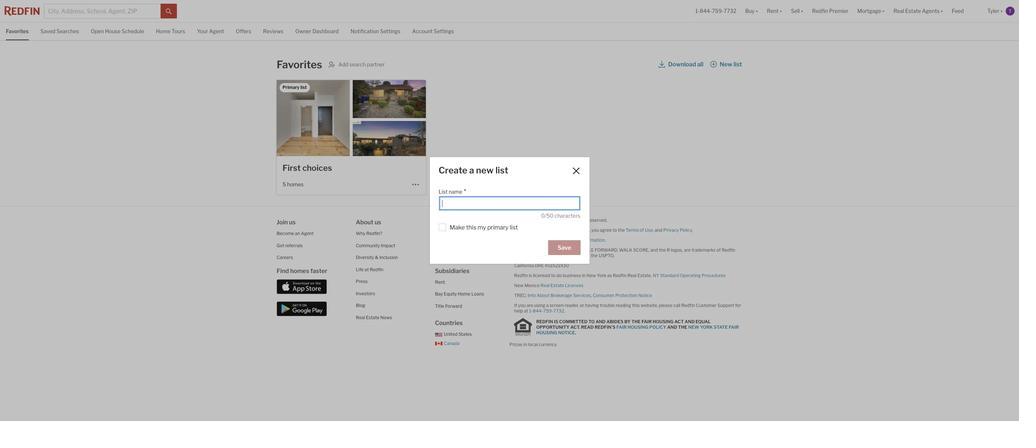 Task type: vqa. For each thing, say whether or not it's contained in the screenshot.
logos,
yes



Task type: locate. For each thing, give the bounding box(es) containing it.
0 vertical spatial about
[[356, 219, 374, 226]]

the left uspto.
[[591, 253, 598, 259]]

account
[[412, 28, 433, 34]]

information
[[581, 238, 605, 243]]

1 vertical spatial find
[[277, 268, 289, 275]]

redfin down 1-844-759-7732 .
[[537, 319, 553, 325]]

and right act
[[685, 319, 695, 325]]

favorites down owner
[[277, 58, 322, 71]]

life
[[356, 267, 364, 273]]

this right make
[[466, 224, 477, 231]]

of inside redfin and all redfin variants, title forward, walk score, and the r logos, are trademarks of redfin corporation, registered or pending in the uspto.
[[717, 248, 721, 253]]

united
[[444, 332, 458, 337]]

agent right an
[[301, 231, 314, 236]]

rent.
[[435, 280, 446, 285]]

home left "loans"
[[458, 292, 471, 297]]

new inside button
[[720, 61, 733, 68]]

this
[[466, 224, 477, 231], [632, 303, 640, 309]]

1-844-759-7732 link
[[696, 8, 737, 14], [529, 309, 564, 314]]

at right help
[[524, 309, 528, 314]]

saved searches
[[40, 28, 79, 34]]

0 vertical spatial all
[[698, 61, 704, 68]]

0 horizontal spatial 1-
[[529, 309, 533, 314]]

estate left "news"
[[366, 315, 380, 321]]

or inside the if you are using a screen reader, or having trouble reading this website, please call redfin customer support for help at
[[580, 303, 584, 309]]

0 horizontal spatial and
[[596, 319, 606, 325]]

us up redfin?
[[375, 219, 381, 226]]

1 vertical spatial my
[[555, 238, 561, 243]]

agent right the your
[[209, 28, 224, 34]]

List name text field
[[442, 200, 577, 207]]

rights
[[575, 218, 587, 223]]

redfin down &
[[370, 267, 384, 273]]

find up contact
[[435, 219, 447, 226]]

us for join us
[[289, 219, 296, 226]]

policy
[[650, 325, 667, 330]]

and right "use"
[[655, 228, 663, 233]]

account settings
[[412, 28, 454, 34]]

favorites
[[6, 28, 29, 34], [277, 58, 322, 71]]

are right logos,
[[684, 248, 691, 253]]

. right privacy
[[692, 228, 693, 233]]

about up why
[[356, 219, 374, 226]]

1 horizontal spatial a
[[546, 303, 549, 309]]

sell
[[529, 238, 536, 243]]

0 horizontal spatial the
[[632, 319, 641, 325]]

about up "using"
[[537, 293, 550, 299]]

1 vertical spatial favorites
[[277, 58, 322, 71]]

0 vertical spatial estate
[[551, 283, 564, 289]]

reviews link
[[263, 23, 284, 39]]

1 horizontal spatial housing
[[628, 325, 649, 330]]

1-844-759-7732 .
[[529, 309, 565, 314]]

0 horizontal spatial estate
[[366, 315, 380, 321]]

0 horizontal spatial 1-844-759-7732 link
[[529, 309, 564, 314]]

844-
[[700, 8, 712, 14], [533, 309, 543, 314]]

characters
[[555, 213, 581, 219]]

find for find homes faster
[[277, 268, 289, 275]]

pending
[[569, 253, 586, 259]]

. down agree
[[605, 238, 606, 243]]

2023:
[[550, 228, 562, 233]]

in right business
[[582, 273, 586, 279]]

at inside the if you are using a screen reader, or having trouble reading this website, please call redfin customer support for help at
[[524, 309, 528, 314]]

open
[[91, 28, 104, 34]]

2 vertical spatial or
[[580, 303, 584, 309]]

1 vertical spatial agent
[[301, 231, 314, 236]]

or down services
[[580, 303, 584, 309]]

redfin for is
[[537, 319, 553, 325]]

estate down do
[[551, 283, 564, 289]]

1 us from the left
[[289, 219, 296, 226]]

1 settings from the left
[[380, 28, 401, 34]]

1 vertical spatial this
[[632, 303, 640, 309]]

0 horizontal spatial you
[[518, 303, 526, 309]]

1 vertical spatial all
[[540, 248, 545, 253]]

redfin inside the if you are using a screen reader, or having trouble reading this website, please call redfin customer support for help at
[[682, 303, 695, 309]]

0 vertical spatial favorites
[[6, 28, 29, 34]]

homes right the 5
[[287, 181, 304, 188]]

1 horizontal spatial us
[[375, 219, 381, 226]]

0 horizontal spatial are
[[527, 303, 533, 309]]

offers
[[236, 28, 251, 34]]

redfin inside redfin and all redfin variants, title forward, walk score, and the r logos, are trademarks of redfin corporation, registered or pending in the uspto.
[[722, 248, 736, 253]]

of right the "trademarks"
[[717, 248, 721, 253]]

1 horizontal spatial are
[[684, 248, 691, 253]]

create a new list
[[439, 165, 509, 176]]

real estate news
[[356, 315, 392, 321]]

redfin down the do not sell or share my personal information link
[[546, 248, 562, 253]]

redfin down not
[[514, 248, 531, 253]]

real
[[628, 273, 637, 279], [541, 283, 550, 289], [356, 315, 365, 321]]

press button
[[356, 279, 368, 285]]

or left pending
[[563, 253, 568, 259]]

estate
[[551, 283, 564, 289], [366, 315, 380, 321]]

1 vertical spatial in
[[582, 273, 586, 279]]

a right "using"
[[546, 303, 549, 309]]

2 horizontal spatial new
[[720, 61, 733, 68]]

protection
[[616, 293, 638, 299]]

759- for 1-844-759-7732 .
[[543, 309, 554, 314]]

join us
[[277, 219, 296, 226]]

redfin inside redfin is committed to and abides by the fair housing act and equal opportunity act. read redfin's
[[537, 319, 553, 325]]

, up having
[[591, 293, 592, 299]]

real down 'licensed'
[[541, 283, 550, 289]]

2 vertical spatial real
[[356, 315, 365, 321]]

partner
[[367, 61, 385, 68]]

home left tours
[[156, 28, 171, 34]]

and
[[596, 319, 606, 325], [685, 319, 695, 325], [668, 325, 678, 330]]

local
[[528, 342, 538, 348]]

0 horizontal spatial this
[[466, 224, 477, 231]]

currency
[[539, 342, 557, 348]]

my left primary
[[478, 224, 486, 231]]

mexico
[[525, 283, 540, 289]]

1 horizontal spatial this
[[632, 303, 640, 309]]

0 horizontal spatial or
[[537, 238, 541, 243]]

are left "using"
[[527, 303, 533, 309]]

in right pending
[[586, 253, 590, 259]]

us right join
[[289, 219, 296, 226]]

or right sell on the right of the page
[[537, 238, 541, 243]]

fair housing policy link
[[617, 325, 667, 330]]

opportunity
[[537, 325, 570, 330]]

1 horizontal spatial the
[[618, 228, 625, 233]]

1 horizontal spatial all
[[698, 61, 704, 68]]

settings right account
[[434, 28, 454, 34]]

1 vertical spatial to
[[551, 273, 556, 279]]

schedule
[[122, 28, 144, 34]]

searching,
[[569, 228, 591, 233]]

new
[[476, 165, 494, 176]]

2 horizontal spatial us
[[449, 219, 455, 226]]

first
[[283, 163, 301, 173]]

find down "careers"
[[277, 268, 289, 275]]

0 vertical spatial at
[[365, 267, 369, 273]]

0 vertical spatial in
[[586, 253, 590, 259]]

0 horizontal spatial agent
[[209, 28, 224, 34]]

0 horizontal spatial settings
[[380, 28, 401, 34]]

you up information at the bottom of the page
[[592, 228, 599, 233]]

2 horizontal spatial and
[[685, 319, 695, 325]]

. right screen
[[564, 309, 565, 314]]

the left terms
[[618, 228, 625, 233]]

1 horizontal spatial in
[[582, 273, 586, 279]]

0 horizontal spatial to
[[551, 273, 556, 279]]

2 horizontal spatial list
[[734, 61, 742, 68]]

primary
[[488, 224, 509, 231]]

settings right notification
[[380, 28, 401, 34]]

find homes faster
[[277, 268, 328, 275]]

reviews
[[263, 28, 284, 34]]

california dre #01521930
[[514, 263, 569, 269]]

to right agree
[[613, 228, 617, 233]]

tours
[[172, 28, 185, 34]]

2 settings from the left
[[434, 28, 454, 34]]

redfin premier
[[812, 8, 849, 14]]

find for find us
[[435, 219, 447, 226]]

1 horizontal spatial at
[[524, 309, 528, 314]]

are
[[684, 248, 691, 253], [527, 303, 533, 309]]

0 horizontal spatial 7732
[[554, 309, 564, 314]]

in left local
[[524, 342, 527, 348]]

at right life
[[365, 267, 369, 273]]

saved searches link
[[40, 23, 79, 39]]

new for new list
[[720, 61, 733, 68]]

1 horizontal spatial 1-844-759-7732 link
[[696, 8, 737, 14]]

us flag image
[[435, 333, 443, 337]]

housing
[[653, 319, 674, 325], [628, 325, 649, 330], [537, 330, 557, 336]]

careers button
[[277, 255, 293, 260]]

contact
[[435, 231, 452, 236]]

0 horizontal spatial 844-
[[533, 309, 543, 314]]

download
[[668, 61, 696, 68]]

the right by
[[632, 319, 641, 325]]

2 horizontal spatial fair
[[729, 325, 739, 330]]

you inside the if you are using a screen reader, or having trouble reading this website, please call redfin customer support for help at
[[518, 303, 526, 309]]

prices
[[510, 342, 523, 348]]

homes up download the redfin app on the apple app store image
[[290, 268, 309, 275]]

redfin inside button
[[812, 8, 828, 14]]

&
[[375, 255, 379, 260]]

1-844-759-7732
[[696, 8, 737, 14]]

agree
[[600, 228, 612, 233]]

of left "use"
[[640, 228, 644, 233]]

abides
[[607, 319, 624, 325]]

ny standard operating procedures link
[[653, 273, 726, 279]]

redfin right "as"
[[613, 273, 627, 279]]

feed button
[[948, 0, 983, 22]]

your agent
[[197, 28, 224, 34]]

2 vertical spatial new
[[514, 283, 524, 289]]

terms of use link
[[626, 228, 653, 233]]

a left new
[[469, 165, 474, 176]]

find
[[435, 219, 447, 226], [277, 268, 289, 275]]

notification
[[351, 28, 379, 34]]

by
[[563, 228, 568, 233]]

get referrals
[[277, 243, 303, 248]]

us for about us
[[375, 219, 381, 226]]

favorites left saved
[[6, 28, 29, 34]]

and right to
[[596, 319, 606, 325]]

844- for 1-844-759-7732
[[700, 8, 712, 14]]

0 vertical spatial real
[[628, 273, 637, 279]]

1 vertical spatial 844-
[[533, 309, 543, 314]]

list
[[734, 61, 742, 68], [496, 165, 509, 176], [510, 224, 518, 231]]

1 vertical spatial about
[[537, 293, 550, 299]]

0 horizontal spatial 759-
[[543, 309, 554, 314]]

your
[[197, 28, 208, 34]]

0 horizontal spatial us
[[289, 219, 296, 226]]

1 vertical spatial 7732
[[554, 309, 564, 314]]

you right if at the bottom right
[[518, 303, 526, 309]]

1 horizontal spatial fair
[[642, 319, 652, 325]]

this right "reading"
[[632, 303, 640, 309]]

real left estate.
[[628, 273, 637, 279]]

0 horizontal spatial find
[[277, 268, 289, 275]]

us up us
[[449, 219, 455, 226]]

2 horizontal spatial or
[[580, 303, 584, 309]]

my right share
[[555, 238, 561, 243]]

1 horizontal spatial of
[[717, 248, 721, 253]]

the left r
[[659, 248, 666, 253]]

redfin
[[812, 8, 828, 14], [722, 248, 736, 253], [370, 267, 384, 273], [514, 273, 528, 279], [613, 273, 627, 279], [682, 303, 695, 309]]

all inside redfin and all redfin variants, title forward, walk score, and the r logos, are trademarks of redfin corporation, registered or pending in the uspto.
[[540, 248, 545, 253]]

new for new mexico real estate licenses
[[514, 283, 524, 289]]

1 horizontal spatial to
[[613, 228, 617, 233]]

redfin left is
[[514, 273, 528, 279]]

1 horizontal spatial 759-
[[712, 8, 724, 14]]

1 vertical spatial new
[[587, 273, 596, 279]]

1 vertical spatial 1-
[[529, 309, 533, 314]]

5
[[283, 181, 286, 188]]

0 vertical spatial new
[[720, 61, 733, 68]]

why
[[356, 231, 366, 236]]

3 us from the left
[[449, 219, 455, 226]]

are inside the if you are using a screen reader, or having trouble reading this website, please call redfin customer support for help at
[[527, 303, 533, 309]]

0 vertical spatial of
[[640, 228, 644, 233]]

operating
[[680, 273, 701, 279]]

list inside the new list button
[[734, 61, 742, 68]]

support
[[718, 303, 735, 309]]

the left new at the bottom of page
[[678, 325, 688, 330]]

and right the policy
[[668, 325, 678, 330]]

2023
[[541, 218, 553, 223]]

1 horizontal spatial about
[[537, 293, 550, 299]]

in
[[586, 253, 590, 259], [582, 273, 586, 279], [524, 342, 527, 348]]

0 horizontal spatial about
[[356, 219, 374, 226]]

1 horizontal spatial you
[[592, 228, 599, 233]]

1 horizontal spatial favorites
[[277, 58, 322, 71]]

2 vertical spatial in
[[524, 342, 527, 348]]

to left do
[[551, 273, 556, 279]]

0 horizontal spatial all
[[540, 248, 545, 253]]

2 vertical spatial list
[[510, 224, 518, 231]]

real down blog button
[[356, 315, 365, 321]]

0 horizontal spatial favorites
[[6, 28, 29, 34]]

, left privacy
[[653, 228, 654, 233]]

fair
[[642, 319, 652, 325], [617, 325, 627, 330], [729, 325, 739, 330]]

personal
[[562, 238, 580, 243]]

estate.
[[638, 273, 652, 279]]

state
[[714, 325, 728, 330]]

0 vertical spatial 759-
[[712, 8, 724, 14]]

1 vertical spatial at
[[524, 309, 528, 314]]

redfin
[[514, 248, 531, 253], [546, 248, 562, 253], [537, 319, 553, 325]]

1 horizontal spatial ,
[[653, 228, 654, 233]]

why redfin? button
[[356, 231, 382, 236]]

are inside redfin and all redfin variants, title forward, walk score, and the r logos, are trademarks of redfin corporation, registered or pending in the uspto.
[[684, 248, 691, 253]]

act
[[675, 319, 684, 325]]

screen
[[550, 303, 564, 309]]

a inside 'dialog'
[[469, 165, 474, 176]]

all inside button
[[698, 61, 704, 68]]

2 us from the left
[[375, 219, 381, 226]]

0 vertical spatial you
[[592, 228, 599, 233]]

0 vertical spatial 7732
[[724, 8, 737, 14]]

1- for 1-844-759-7732
[[696, 8, 700, 14]]

all right download
[[698, 61, 704, 68]]

redfin left "premier"
[[812, 8, 828, 14]]

settings for account settings
[[434, 28, 454, 34]]

1 horizontal spatial find
[[435, 219, 447, 226]]

0 vertical spatial list
[[734, 61, 742, 68]]

1 vertical spatial a
[[546, 303, 549, 309]]

redfin right call
[[682, 303, 695, 309]]

all down share
[[540, 248, 545, 253]]

redfin right the "trademarks"
[[722, 248, 736, 253]]

0 horizontal spatial home
[[156, 28, 171, 34]]

0 horizontal spatial real
[[356, 315, 365, 321]]

this inside create a new list 'dialog'
[[466, 224, 477, 231]]

1 horizontal spatial real
[[541, 283, 550, 289]]

0 vertical spatial are
[[684, 248, 691, 253]]

0 vertical spatial a
[[469, 165, 474, 176]]

1 horizontal spatial and
[[668, 325, 678, 330]]



Task type: describe. For each thing, give the bounding box(es) containing it.
loans
[[472, 292, 484, 297]]

1 horizontal spatial new
[[587, 273, 596, 279]]

january
[[533, 228, 549, 233]]

community
[[356, 243, 380, 248]]

title forward button
[[435, 304, 462, 309]]

1 vertical spatial list
[[496, 165, 509, 176]]

diversity
[[356, 255, 374, 260]]

uspto.
[[599, 253, 615, 259]]

privacy policy link
[[664, 228, 692, 233]]

corporation,
[[514, 253, 540, 259]]

first choices
[[283, 163, 332, 173]]

real estate news button
[[356, 315, 392, 321]]

1 horizontal spatial the
[[678, 325, 688, 330]]

act.
[[571, 325, 580, 330]]

open house schedule link
[[91, 23, 144, 39]]

offers link
[[236, 23, 251, 39]]

0 vertical spatial ,
[[653, 228, 654, 233]]

equal housing opportunity image
[[514, 319, 532, 336]]

homes for 5
[[287, 181, 304, 188]]

create
[[439, 165, 468, 176]]

choices
[[303, 163, 332, 173]]

0 vertical spatial or
[[537, 238, 541, 243]]

find us
[[435, 219, 455, 226]]

7732 for 1-844-759-7732
[[724, 8, 737, 14]]

updated january 2023: by searching, you agree to the terms of use , and privacy policy .
[[514, 228, 693, 233]]

photo of 1731 15th st image
[[277, 80, 350, 156]]

not
[[521, 238, 528, 243]]

list name
[[439, 189, 462, 195]]

a inside the if you are using a screen reader, or having trouble reading this website, please call redfin customer support for help at
[[546, 303, 549, 309]]

become an agent button
[[277, 231, 314, 236]]

844- for 1-844-759-7732 .
[[533, 309, 543, 314]]

procedures
[[702, 273, 726, 279]]

1 horizontal spatial estate
[[551, 283, 564, 289]]

this inside the if you are using a screen reader, or having trouble reading this website, please call redfin customer support for help at
[[632, 303, 640, 309]]

0 vertical spatial home
[[156, 28, 171, 34]]

if
[[514, 303, 517, 309]]

download all button
[[658, 58, 704, 71]]

bay equity home loans
[[435, 292, 484, 297]]

settings for notification settings
[[380, 28, 401, 34]]

2023 redfin. all rights reserved.
[[541, 218, 608, 223]]

2 horizontal spatial real
[[628, 273, 637, 279]]

referrals
[[285, 243, 303, 248]]

do not sell or share my personal information link
[[514, 238, 605, 243]]

0 horizontal spatial ,
[[591, 293, 592, 299]]

to
[[589, 319, 595, 325]]

owner dashboard
[[295, 28, 339, 34]]

housing inside new york state fair housing notice
[[537, 330, 557, 336]]

trouble
[[600, 303, 615, 309]]

0 vertical spatial agent
[[209, 28, 224, 34]]

5 homes
[[283, 181, 304, 188]]

home tours
[[156, 28, 185, 34]]

1 vertical spatial real
[[541, 283, 550, 289]]

0 horizontal spatial in
[[524, 342, 527, 348]]

feed
[[952, 8, 964, 14]]

new list button
[[710, 58, 743, 71]]

create a new list element
[[439, 165, 563, 176]]

or inside redfin and all redfin variants, title forward, walk score, and the r logos, are trademarks of redfin corporation, registered or pending in the uspto.
[[563, 253, 568, 259]]

title forward
[[435, 304, 462, 309]]

1 horizontal spatial agent
[[301, 231, 314, 236]]

housing inside redfin is committed to and abides by the fair housing act and equal opportunity act. read redfin's
[[653, 319, 674, 325]]

share
[[542, 238, 554, 243]]

read
[[581, 325, 594, 330]]

searches
[[57, 28, 79, 34]]

new mexico real estate licenses
[[514, 283, 584, 289]]

diversity & inclusion button
[[356, 255, 398, 260]]

new list
[[720, 61, 742, 68]]

for
[[735, 303, 741, 309]]

create a new list dialog
[[430, 158, 590, 264]]

subsidiaries
[[435, 268, 470, 275]]

consumer protection notice link
[[593, 293, 652, 299]]

licensed
[[533, 273, 550, 279]]

blog
[[356, 303, 365, 309]]

50
[[547, 213, 554, 219]]

0 horizontal spatial fair
[[617, 325, 627, 330]]

0 horizontal spatial of
[[640, 228, 644, 233]]

join
[[277, 219, 288, 226]]

life at redfin button
[[356, 267, 384, 273]]

0 vertical spatial 1-844-759-7732 link
[[696, 8, 737, 14]]

trec:
[[514, 293, 527, 299]]

0 horizontal spatial the
[[591, 253, 598, 259]]

homes for find
[[290, 268, 309, 275]]

redfin for and
[[514, 248, 531, 253]]

and right score,
[[651, 248, 658, 253]]

the inside redfin is committed to and abides by the fair housing act and equal opportunity act. read redfin's
[[632, 319, 641, 325]]

0 horizontal spatial at
[[365, 267, 369, 273]]

canadian flag image
[[435, 342, 443, 346]]

equal
[[696, 319, 711, 325]]

photo of 629 beloit ave, kensington, ca 94708 image
[[353, 121, 426, 174]]

canada
[[444, 341, 460, 346]]

updated
[[514, 228, 532, 233]]

user photo image
[[1006, 7, 1015, 16]]

having
[[585, 303, 599, 309]]

fair inside redfin is committed to and abides by the fair housing act and equal opportunity act. read redfin's
[[642, 319, 652, 325]]

bay
[[435, 292, 443, 297]]

redfin is licensed to do business in new york as redfin real estate. ny standard operating procedures
[[514, 273, 726, 279]]

reader,
[[565, 303, 579, 309]]

community impact
[[356, 243, 396, 248]]

/
[[545, 213, 547, 219]]

name
[[449, 189, 462, 195]]

photo of 5712 solano ave, richmond, ca 94805 image
[[353, 80, 426, 118]]

get
[[277, 243, 284, 248]]

redfin?
[[366, 231, 382, 236]]

1 horizontal spatial my
[[555, 238, 561, 243]]

2 horizontal spatial the
[[659, 248, 666, 253]]

and down sell on the right of the page
[[532, 248, 539, 253]]

redfin is committed to and abides by the fair housing act and equal opportunity act. read redfin's
[[537, 319, 711, 330]]

rent. button
[[435, 280, 446, 285]]

download the redfin app from the google play store image
[[277, 302, 327, 317]]

if you are using a screen reader, or having trouble reading this website, please call redfin customer support for help at
[[514, 303, 741, 314]]

1 vertical spatial 1-844-759-7732 link
[[529, 309, 564, 314]]

fair inside new york state fair housing notice
[[729, 325, 739, 330]]

use
[[645, 228, 653, 233]]

your agent link
[[197, 23, 224, 39]]

privacy
[[664, 228, 679, 233]]

1- for 1-844-759-7732 .
[[529, 309, 533, 314]]

759- for 1-844-759-7732
[[712, 8, 724, 14]]

1 vertical spatial estate
[[366, 315, 380, 321]]

equity
[[444, 292, 457, 297]]

0 vertical spatial to
[[613, 228, 617, 233]]

contact us
[[435, 231, 458, 236]]

consumer
[[593, 293, 615, 299]]

my inside create a new list 'dialog'
[[478, 224, 486, 231]]

title
[[435, 304, 444, 309]]

download the redfin app on the apple app store image
[[277, 280, 327, 294]]

dre
[[535, 263, 544, 269]]

. down committed
[[575, 330, 576, 336]]

brokerage
[[551, 293, 572, 299]]

call
[[674, 303, 681, 309]]

reserved.
[[588, 218, 608, 223]]

list name. required field. element
[[439, 185, 577, 196]]

1 vertical spatial home
[[458, 292, 471, 297]]

using
[[534, 303, 546, 309]]

policy
[[680, 228, 692, 233]]

City, Address, School, Agent, ZIP search field
[[44, 4, 161, 18]]

r
[[667, 248, 670, 253]]

submit search image
[[166, 8, 172, 14]]

notification settings link
[[351, 23, 401, 39]]

7732 for 1-844-759-7732 .
[[554, 309, 564, 314]]

house
[[105, 28, 121, 34]]

download all
[[668, 61, 704, 68]]

account settings link
[[412, 23, 454, 39]]

us for find us
[[449, 219, 455, 226]]

in inside redfin and all redfin variants, title forward, walk score, and the r logos, are trademarks of redfin corporation, registered or pending in the uspto.
[[586, 253, 590, 259]]

forward
[[445, 304, 462, 309]]

redfin and all redfin variants, title forward, walk score, and the r logos, are trademarks of redfin corporation, registered or pending in the uspto.
[[514, 248, 736, 259]]



